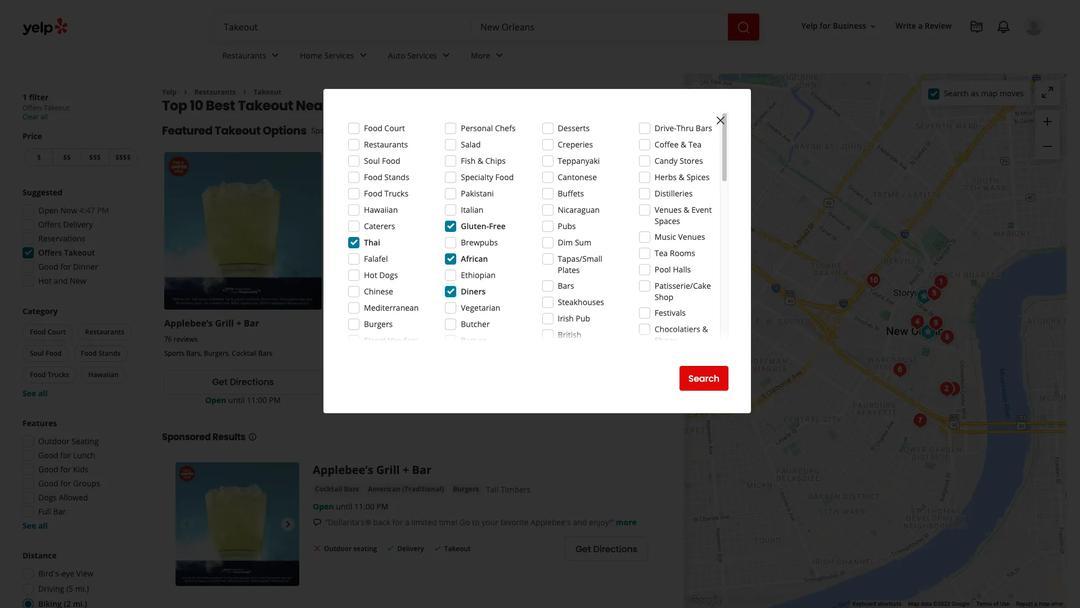 Task type: describe. For each thing, give the bounding box(es) containing it.
starbucks image
[[918, 321, 940, 343]]

chips
[[486, 155, 506, 166]]

$$$
[[89, 153, 101, 162]]

next image
[[282, 517, 295, 531]]

"dollarita's® back for a limited time! go to your favorite applebee's and enjoy!" more
[[325, 517, 637, 527]]

food stands inside search dialog
[[364, 172, 410, 182]]

10
[[190, 97, 203, 115]]

pub
[[576, 313, 591, 324]]

$ button
[[25, 149, 53, 166]]

sports
[[164, 349, 185, 358]]

food inside soul food button
[[46, 349, 62, 358]]

new inside group
[[70, 275, 86, 286]]

keyboard
[[853, 601, 877, 607]]

16 checkmark v2 image for takeout
[[433, 544, 442, 553]]

bar for applebee's grill + bar
[[412, 462, 432, 477]]

map for moves
[[982, 88, 998, 98]]

moves
[[1000, 88, 1025, 98]]

lunch
[[73, 450, 95, 461]]

zoom in image
[[1042, 115, 1055, 128]]

american (traditional) link
[[366, 483, 447, 495]]

specialty food
[[461, 172, 514, 182]]

takeout inside group
[[64, 247, 95, 258]]

offers inside 1 filter offers takeout clear all
[[23, 103, 42, 113]]

get for leftmost get directions link
[[212, 376, 228, 389]]

$$$$ button
[[109, 149, 137, 166]]

get for get directions link to the bottom
[[576, 542, 591, 555]]

business
[[834, 21, 867, 31]]

hawaiian inside search dialog
[[364, 204, 398, 215]]

cajun dragon image
[[931, 271, 953, 293]]

festivals
[[655, 307, 686, 318]]

0 horizontal spatial applebee's grill + bar link
[[164, 317, 259, 329]]

as
[[972, 88, 980, 98]]

3.9
[[396, 335, 407, 345]]

for right 'back'
[[393, 517, 403, 527]]

16 close v2 image
[[313, 544, 322, 553]]

cocktail bars button
[[313, 483, 362, 495]]

free
[[489, 221, 506, 231]]

& for fish
[[478, 155, 484, 166]]

pool
[[655, 264, 671, 275]]

applebee's for applebee's grill + bar
[[313, 462, 374, 477]]

open for offers delivery
[[38, 205, 59, 216]]

search image
[[738, 21, 751, 34]]

0 vertical spatial 16 info v2 image
[[354, 126, 363, 135]]

bars inside applebee's grill + bar 76 reviews sports bars, burgers, cocktail bars
[[259, 349, 273, 358]]

1 horizontal spatial delivery
[[398, 544, 424, 554]]

24 chevron down v2 image for restaurants
[[269, 49, 282, 62]]

3.9 star rating image
[[331, 335, 392, 347]]

1 horizontal spatial 11:00
[[355, 501, 375, 512]]

thru
[[677, 123, 694, 133]]

a for report
[[1035, 601, 1038, 607]]

shops
[[655, 335, 678, 346]]

thai
[[364, 237, 381, 248]]

review
[[926, 21, 953, 31]]

& for venues
[[684, 204, 690, 215]]

see for features
[[23, 520, 36, 531]]

1 vertical spatial restaurants link
[[195, 87, 236, 97]]

0 vertical spatial 11:00
[[247, 394, 267, 405]]

yelp for business button
[[798, 16, 883, 36]]

gus's world famous fried chicken image
[[943, 378, 966, 400]]

burgers inside search dialog
[[364, 319, 393, 329]]

user actions element
[[793, 14, 1061, 83]]

1 vertical spatial get directions link
[[565, 537, 649, 561]]

burgers inside button
[[453, 484, 480, 494]]

for for kids
[[60, 464, 71, 475]]

1 vertical spatial venues
[[679, 231, 706, 242]]

featured
[[162, 123, 213, 139]]

candy stores
[[655, 155, 704, 166]]

0 horizontal spatial open until 11:00 pm
[[205, 394, 281, 405]]

0 horizontal spatial directions
[[230, 376, 274, 389]]

services for home services
[[325, 50, 354, 61]]

open now 4:47 pm
[[38, 205, 109, 216]]

halls
[[674, 264, 691, 275]]

court inside search dialog
[[385, 123, 405, 133]]

hawaiian button
[[81, 367, 126, 383]]

food inside food court button
[[30, 327, 46, 337]]

clear all link
[[23, 112, 48, 122]]

see all button for category
[[23, 388, 48, 399]]

projects image
[[971, 20, 984, 34]]

16 chevron right v2 image
[[240, 88, 249, 97]]

1 vertical spatial directions
[[594, 542, 638, 555]]

bars down plates
[[558, 280, 575, 291]]

16 checkmark v2 image for delivery
[[386, 544, 395, 553]]

fish
[[461, 155, 476, 166]]

food stands button
[[73, 345, 128, 362]]

write a review link
[[892, 16, 957, 36]]

stands inside button
[[99, 349, 121, 358]]

ramen
[[461, 335, 487, 346]]

restaurants right 16 chevron right v2 image
[[195, 87, 236, 97]]

tall timbers
[[486, 484, 531, 495]]

takeout up options at the top left
[[238, 97, 293, 115]]

options
[[263, 123, 307, 139]]

group containing suggested
[[19, 187, 140, 290]]

hawaiian inside button
[[88, 370, 119, 379]]

offers for offers delivery
[[38, 219, 61, 230]]

search dialog
[[0, 0, 1081, 608]]

vendors
[[388, 335, 419, 346]]

16 speech v2 image
[[313, 518, 322, 527]]

get directions for get directions link to the bottom
[[576, 542, 638, 555]]

tapas/small plates
[[558, 253, 603, 275]]

expand map image
[[1042, 86, 1055, 99]]

more link
[[616, 517, 637, 527]]

$$$$
[[115, 153, 131, 162]]

price
[[23, 131, 42, 141]]

good for good for kids
[[38, 464, 58, 475]]

bars inside button
[[344, 484, 359, 494]]

seating
[[354, 544, 377, 554]]

applebee's
[[531, 517, 571, 527]]

google image
[[687, 593, 725, 608]]

home services link
[[291, 41, 379, 73]]

fat boy pantry image
[[910, 409, 932, 432]]

search button
[[680, 366, 729, 391]]

trucks inside button
[[48, 370, 69, 379]]

get directions for leftmost get directions link
[[212, 376, 274, 389]]

price group
[[23, 131, 140, 168]]

pool halls
[[655, 264, 691, 275]]

time!
[[439, 517, 458, 527]]

good for kids
[[38, 464, 89, 475]]

pm for offers delivery
[[97, 205, 109, 216]]

restaurants inside search dialog
[[364, 139, 408, 150]]

kids
[[73, 464, 89, 475]]

buffets
[[558, 188, 584, 199]]

eye
[[61, 568, 74, 579]]

herbs
[[655, 172, 677, 182]]

24 chevron down v2 image for home services
[[357, 49, 370, 62]]

food trucks button
[[23, 367, 76, 383]]

map region
[[664, 13, 1081, 608]]

back
[[374, 517, 391, 527]]

irish
[[558, 313, 574, 324]]

allowed
[[59, 492, 88, 503]]

cocktail inside button
[[315, 484, 343, 494]]

1 vertical spatial open until 11:00 pm
[[313, 501, 389, 512]]

report a map error
[[1017, 601, 1064, 607]]

1 horizontal spatial applebee's grill + bar link
[[313, 462, 432, 477]]

and inside group
[[54, 275, 68, 286]]

yelp for yelp for business
[[802, 21, 818, 31]]

takeout right 16 chevron right v2 icon
[[254, 87, 282, 97]]

close image
[[714, 114, 728, 127]]

(traditional)
[[403, 484, 444, 494]]

1 horizontal spatial tea
[[689, 139, 702, 150]]

chocolatiers
[[655, 324, 701, 334]]

filter
[[29, 92, 49, 102]]

tall
[[486, 484, 499, 495]]

suggested
[[23, 187, 63, 198]]

to
[[472, 517, 480, 527]]

offers delivery
[[38, 219, 93, 230]]

0 vertical spatial until
[[228, 394, 245, 405]]

dogs inside search dialog
[[380, 270, 398, 280]]

all inside 1 filter offers takeout clear all
[[41, 112, 48, 122]]

firehouse
[[331, 317, 375, 329]]

olive image
[[907, 311, 930, 333]]

features
[[23, 418, 57, 428]]

& for chocolatiers
[[703, 324, 709, 334]]

soul food inside search dialog
[[364, 155, 401, 166]]

creperies
[[558, 139, 593, 150]]

best
[[206, 97, 235, 115]]

for for groups
[[60, 478, 71, 489]]

all for features
[[38, 520, 48, 531]]

featured takeout options
[[162, 123, 307, 139]]

$
[[37, 153, 41, 162]]

good for good for lunch
[[38, 450, 58, 461]]

1 vertical spatial until
[[336, 501, 353, 512]]

hot for hot and new
[[38, 275, 52, 286]]

bird's-
[[38, 568, 61, 579]]

error
[[1052, 601, 1064, 607]]

butcher
[[461, 319, 490, 329]]

google
[[953, 601, 970, 607]]

offers takeout
[[38, 247, 95, 258]]

see all for category
[[23, 388, 48, 399]]

burgers link
[[451, 483, 482, 495]]

soul inside search dialog
[[364, 155, 380, 166]]

mother's restaurant image
[[937, 326, 959, 348]]

1 vertical spatial tea
[[655, 248, 668, 258]]

majoria's commerce restaurant image
[[926, 312, 948, 334]]

patisserie/cake
[[655, 280, 711, 291]]

24 chevron down v2 image for more
[[493, 49, 507, 62]]

outdoor seating
[[324, 544, 377, 554]]

group containing features
[[19, 418, 140, 531]]

76
[[164, 335, 172, 344]]

more link
[[462, 41, 516, 73]]

offers for offers takeout
[[38, 247, 62, 258]]

applebee's for applebee's grill + bar 76 reviews sports bars, burgers, cocktail bars
[[164, 317, 213, 329]]



Task type: vqa. For each thing, say whether or not it's contained in the screenshot.
the bottommost COURT
yes



Task type: locate. For each thing, give the bounding box(es) containing it.
pubs
[[558, 221, 576, 231]]

0 vertical spatial court
[[385, 123, 405, 133]]

0 vertical spatial see
[[23, 388, 36, 399]]

offers up reservations
[[38, 219, 61, 230]]

0 vertical spatial delivery
[[63, 219, 93, 230]]

1 services from the left
[[325, 50, 354, 61]]

full
[[38, 506, 51, 517]]

food court inside food court button
[[30, 327, 66, 337]]

0 horizontal spatial soul food
[[30, 349, 62, 358]]

open inside group
[[38, 205, 59, 216]]

1 horizontal spatial search
[[945, 88, 970, 98]]

& for herbs
[[679, 172, 685, 182]]

1 vertical spatial grill
[[377, 462, 400, 477]]

food court down "orleans,"
[[364, 123, 405, 133]]

hawaiian down food stands button
[[88, 370, 119, 379]]

2 see all from the top
[[23, 520, 48, 531]]

music venues
[[655, 231, 706, 242]]

1 vertical spatial new
[[70, 275, 86, 286]]

see for category
[[23, 388, 36, 399]]

hot inside search dialog
[[364, 270, 378, 280]]

0 vertical spatial venues
[[655, 204, 682, 215]]

more
[[471, 50, 491, 61]]

open until 11:00 pm up 'results'
[[205, 394, 281, 405]]

16 checkmark v2 image
[[386, 544, 395, 553], [433, 544, 442, 553]]

1 horizontal spatial get directions
[[576, 542, 638, 555]]

0 vertical spatial search
[[945, 88, 970, 98]]

1 see all from the top
[[23, 388, 48, 399]]

auto services link
[[379, 41, 462, 73]]

& left event
[[684, 204, 690, 215]]

0 horizontal spatial stands
[[99, 349, 121, 358]]

delivery down limited
[[398, 544, 424, 554]]

report a map error link
[[1017, 601, 1064, 607]]

music
[[655, 231, 677, 242]]

& right herbs
[[679, 172, 685, 182]]

map data ©2023 google
[[909, 601, 970, 607]]

11:00
[[247, 394, 267, 405], [355, 501, 375, 512]]

timbers
[[501, 484, 531, 495]]

1 vertical spatial offers
[[38, 219, 61, 230]]

grill inside applebee's grill + bar 76 reviews sports bars, burgers, cocktail bars
[[215, 317, 234, 329]]

applebee's grill + bar link up 'american'
[[313, 462, 432, 477]]

1 good from the top
[[38, 261, 58, 272]]

venues
[[655, 204, 682, 215], [679, 231, 706, 242]]

top
[[162, 97, 187, 115]]

slideshow element
[[176, 462, 300, 586]]

sponsored
[[311, 125, 352, 136], [162, 431, 211, 443]]

applebee's up cocktail bars
[[313, 462, 374, 477]]

dogs inside group
[[38, 492, 57, 503]]

and down good for dinner
[[54, 275, 68, 286]]

search inside search button
[[689, 372, 720, 385]]

venues & event spaces
[[655, 204, 712, 226]]

open until 11:00 pm up "dollarita's®
[[313, 501, 389, 512]]

write a review
[[896, 21, 953, 31]]

business categories element
[[213, 41, 1045, 73]]

1 vertical spatial a
[[405, 517, 410, 527]]

new right near
[[331, 97, 361, 115]]

vegetarian
[[461, 302, 501, 313]]

a left limited
[[405, 517, 410, 527]]

24 chevron down v2 image inside the home services link
[[357, 49, 370, 62]]

1 vertical spatial sponsored
[[162, 431, 211, 443]]

burgers
[[364, 319, 393, 329], [453, 484, 480, 494]]

$$ button
[[53, 149, 81, 166]]

takeout down go
[[445, 544, 471, 554]]

$$$ button
[[81, 149, 109, 166]]

court inside food court button
[[48, 327, 66, 337]]

good
[[38, 261, 58, 272], [38, 450, 58, 461], [38, 464, 58, 475], [38, 478, 58, 489]]

1 horizontal spatial and
[[573, 517, 587, 527]]

group containing category
[[20, 306, 140, 399]]

search down chocolatiers & shops
[[689, 372, 720, 385]]

applebee's grill + bar 76 reviews sports bars, burgers, cocktail bars
[[164, 317, 273, 358]]

search for search
[[689, 372, 720, 385]]

search for search as map moves
[[945, 88, 970, 98]]

16 checkmark v2 image down time!
[[433, 544, 442, 553]]

0 horizontal spatial open
[[38, 205, 59, 216]]

dogs up full
[[38, 492, 57, 503]]

1 vertical spatial cocktail
[[315, 484, 343, 494]]

1 see from the top
[[23, 388, 36, 399]]

1 vertical spatial map
[[1040, 601, 1051, 607]]

& inside "venues & event spaces"
[[684, 204, 690, 215]]

a
[[919, 21, 924, 31], [405, 517, 410, 527], [1035, 601, 1038, 607]]

grill for applebee's grill + bar 76 reviews sports bars, burgers, cocktail bars
[[215, 317, 234, 329]]

see down food trucks button
[[23, 388, 36, 399]]

reservations
[[38, 233, 85, 244]]

0 vertical spatial get
[[212, 376, 228, 389]]

1 horizontal spatial map
[[1040, 601, 1051, 607]]

now
[[61, 205, 77, 216]]

pm for "dollarita's® back for a limited time! go to your favorite applebee's and enjoy!"
[[377, 501, 389, 512]]

food trucks down soul food button
[[30, 370, 69, 379]]

a for write
[[919, 21, 924, 31]]

trucks down soul food button
[[48, 370, 69, 379]]

stands up caterers
[[385, 172, 410, 182]]

1 vertical spatial food trucks
[[30, 370, 69, 379]]

driving
[[38, 583, 64, 594]]

seating
[[72, 436, 99, 446]]

2 horizontal spatial pm
[[377, 501, 389, 512]]

food stands down restaurants button
[[81, 349, 121, 358]]

for down 'offers takeout'
[[60, 261, 71, 272]]

tea up stores
[[689, 139, 702, 150]]

24 chevron down v2 image
[[269, 49, 282, 62], [357, 49, 370, 62], [493, 49, 507, 62]]

24 chevron down v2 image
[[440, 49, 453, 62]]

+ inside applebee's grill + bar 76 reviews sports bars, burgers, cocktail bars
[[236, 317, 242, 329]]

outdoor up good for lunch
[[38, 436, 70, 446]]

food court
[[364, 123, 405, 133], [30, 327, 66, 337]]

restaurants inside button
[[85, 327, 124, 337]]

favorite
[[501, 517, 529, 527]]

olde nola cookery image
[[924, 282, 946, 304]]

sum
[[575, 237, 592, 248]]

chefs
[[495, 123, 516, 133]]

and left enjoy!"
[[573, 517, 587, 527]]

food trucks inside search dialog
[[364, 188, 409, 199]]

see all for features
[[23, 520, 48, 531]]

burgers left tall
[[453, 484, 480, 494]]

for for business
[[820, 21, 831, 31]]

services left 24 chevron down v2 icon
[[408, 50, 437, 61]]

offers down filter at the left
[[23, 103, 42, 113]]

bars,
[[186, 349, 202, 358]]

search left "as"
[[945, 88, 970, 98]]

bars left close icon
[[696, 123, 713, 133]]

burgers up "street"
[[364, 319, 393, 329]]

cocktail bars
[[315, 484, 359, 494]]

shop
[[655, 292, 674, 302]]

hot inside group
[[38, 275, 52, 286]]

drive-
[[655, 123, 677, 133]]

1 vertical spatial +
[[403, 462, 409, 477]]

all down food trucks button
[[38, 388, 48, 399]]

1 vertical spatial 11:00
[[355, 501, 375, 512]]

driving (5 mi.)
[[38, 583, 89, 594]]

hawaiian up caterers
[[364, 204, 398, 215]]

1 horizontal spatial court
[[385, 123, 405, 133]]

None search field
[[215, 14, 762, 41]]

big little kitchen nola image
[[890, 358, 912, 381]]

outdoor for outdoor seating
[[38, 436, 70, 446]]

takeout down filter at the left
[[44, 103, 69, 113]]

0 horizontal spatial food stands
[[81, 349, 121, 358]]

restaurants link
[[213, 41, 291, 73], [195, 87, 236, 97]]

0 horizontal spatial sponsored
[[162, 431, 211, 443]]

soul food inside button
[[30, 349, 62, 358]]

group
[[1036, 110, 1061, 159], [19, 187, 140, 290], [20, 306, 140, 399], [19, 418, 140, 531]]

of
[[994, 601, 999, 607]]

1 horizontal spatial services
[[408, 50, 437, 61]]

all for category
[[38, 388, 48, 399]]

bar inside applebee's grill + bar 76 reviews sports bars, burgers, cocktail bars
[[244, 317, 259, 329]]

1 horizontal spatial new
[[331, 97, 361, 115]]

& right fish
[[478, 155, 484, 166]]

0 horizontal spatial dogs
[[38, 492, 57, 503]]

0 vertical spatial new
[[331, 97, 361, 115]]

24 chevron down v2 image left home
[[269, 49, 282, 62]]

sponsored for sponsored results
[[162, 431, 211, 443]]

0 horizontal spatial 24 chevron down v2 image
[[269, 49, 282, 62]]

1 vertical spatial soul food
[[30, 349, 62, 358]]

24 chevron down v2 image inside more link
[[493, 49, 507, 62]]

see all button
[[23, 388, 48, 399], [23, 520, 48, 531]]

1 horizontal spatial food stands
[[364, 172, 410, 182]]

dp dough image
[[664, 433, 686, 456]]

sponsored left 'results'
[[162, 431, 211, 443]]

get down burgers,
[[212, 376, 228, 389]]

0 vertical spatial soul
[[364, 155, 380, 166]]

16 info v2 image down the top 10 best takeout near new orleans, louisiana
[[354, 126, 363, 135]]

good up hot and new
[[38, 261, 58, 272]]

1 vertical spatial food stands
[[81, 349, 121, 358]]

good up dogs allowed
[[38, 478, 58, 489]]

& down drive-thru bars on the top right
[[681, 139, 687, 150]]

option group containing distance
[[19, 550, 140, 608]]

takeout inside 1 filter offers takeout clear all
[[44, 103, 69, 113]]

0 vertical spatial see all button
[[23, 388, 48, 399]]

0 vertical spatial pm
[[97, 205, 109, 216]]

see up 'distance'
[[23, 520, 36, 531]]

1 horizontal spatial yelp
[[802, 21, 818, 31]]

+ for applebee's grill + bar
[[403, 462, 409, 477]]

cocktail up 16 speech v2 "icon"
[[315, 484, 343, 494]]

applebee's grill + bar image
[[176, 462, 300, 586]]

stands inside search dialog
[[385, 172, 410, 182]]

food stands inside button
[[81, 349, 121, 358]]

1 24 chevron down v2 image from the left
[[269, 49, 282, 62]]

venues inside "venues & event spaces"
[[655, 204, 682, 215]]

0 horizontal spatial search
[[689, 372, 720, 385]]

previous image
[[180, 517, 194, 531]]

drive-thru bars
[[655, 123, 713, 133]]

1 horizontal spatial pm
[[269, 394, 281, 405]]

terms
[[977, 601, 993, 607]]

soul food down "orleans,"
[[364, 155, 401, 166]]

until
[[228, 394, 245, 405], [336, 501, 353, 512]]

auto
[[388, 50, 406, 61]]

enjoy!"
[[589, 517, 614, 527]]

trucks up caterers
[[385, 188, 409, 199]]

sponsored down the top 10 best takeout near new orleans, louisiana
[[311, 125, 352, 136]]

1 16 checkmark v2 image from the left
[[386, 544, 395, 553]]

0 vertical spatial get directions link
[[164, 370, 322, 394]]

1 vertical spatial see all button
[[23, 520, 48, 531]]

report
[[1017, 601, 1034, 607]]

outdoor right 16 close v2 image
[[324, 544, 352, 554]]

0 horizontal spatial map
[[982, 88, 998, 98]]

open down suggested
[[38, 205, 59, 216]]

good for good for dinner
[[38, 261, 58, 272]]

1 vertical spatial food court
[[30, 327, 66, 337]]

dim
[[558, 237, 573, 248]]

food court up soul food button
[[30, 327, 66, 337]]

2 horizontal spatial 24 chevron down v2 image
[[493, 49, 507, 62]]

open for "dollarita's® back for a limited time! go to your favorite applebee's and enjoy!"
[[313, 501, 334, 512]]

see all
[[23, 388, 48, 399], [23, 520, 48, 531]]

outdoor for outdoor seating
[[324, 544, 352, 554]]

1 horizontal spatial +
[[403, 462, 409, 477]]

2 vertical spatial a
[[1035, 601, 1038, 607]]

food trucks inside button
[[30, 370, 69, 379]]

3 good from the top
[[38, 464, 58, 475]]

italian
[[461, 204, 484, 215]]

court up soul food button
[[48, 327, 66, 337]]

4 good from the top
[[38, 478, 58, 489]]

food trucks up caterers
[[364, 188, 409, 199]]

open up 16 speech v2 "icon"
[[313, 501, 334, 512]]

takeout down best
[[215, 123, 261, 139]]

patisserie/cake shop
[[655, 280, 711, 302]]

0 vertical spatial a
[[919, 21, 924, 31]]

takeout up dinner
[[64, 247, 95, 258]]

stands down restaurants button
[[99, 349, 121, 358]]

directions down more
[[594, 542, 638, 555]]

directions down burgers,
[[230, 376, 274, 389]]

0 vertical spatial trucks
[[385, 188, 409, 199]]

search
[[945, 88, 970, 98], [689, 372, 720, 385]]

0 horizontal spatial and
[[54, 275, 68, 286]]

+ for applebee's grill + bar 76 reviews sports bars, burgers, cocktail bars
[[236, 317, 242, 329]]

& for coffee
[[681, 139, 687, 150]]

soul food down food court button
[[30, 349, 62, 358]]

tea up 'pool'
[[655, 248, 668, 258]]

delivery inside group
[[63, 219, 93, 230]]

cocktail inside applebee's grill + bar 76 reviews sports bars, burgers, cocktail bars
[[232, 349, 257, 358]]

0 horizontal spatial 16 checkmark v2 image
[[386, 544, 395, 553]]

restaurants up 16 chevron right v2 icon
[[222, 50, 266, 61]]

for left business at the right top of page
[[820, 21, 831, 31]]

1 horizontal spatial directions
[[594, 542, 638, 555]]

all down full
[[38, 520, 48, 531]]

2 see all button from the top
[[23, 520, 48, 531]]

1 vertical spatial get directions
[[576, 542, 638, 555]]

new down dinner
[[70, 275, 86, 286]]

0 horizontal spatial get directions link
[[164, 370, 322, 394]]

0 horizontal spatial 16 info v2 image
[[248, 432, 257, 441]]

16 info v2 image right 'results'
[[248, 432, 257, 441]]

0 vertical spatial food court
[[364, 123, 405, 133]]

food court inside search dialog
[[364, 123, 405, 133]]

for down good for kids
[[60, 478, 71, 489]]

24 chevron down v2 image left auto
[[357, 49, 370, 62]]

restaurants link right 16 chevron right v2 image
[[195, 87, 236, 97]]

1 horizontal spatial soul
[[364, 155, 380, 166]]

1 vertical spatial get
[[576, 542, 591, 555]]

1 horizontal spatial applebee's
[[313, 462, 374, 477]]

map left error on the right bottom of page
[[1040, 601, 1051, 607]]

0 vertical spatial food stands
[[364, 172, 410, 182]]

yelp for yelp link
[[162, 87, 177, 97]]

delivery
[[63, 219, 93, 230], [398, 544, 424, 554]]

sponsored for sponsored
[[311, 125, 352, 136]]

1 vertical spatial trucks
[[48, 370, 69, 379]]

2 services from the left
[[408, 50, 437, 61]]

0 vertical spatial map
[[982, 88, 998, 98]]

personal chefs
[[461, 123, 516, 133]]

firehouse subs
[[331, 317, 399, 329]]

16 chevron down v2 image
[[869, 22, 878, 31]]

bars right burgers,
[[259, 349, 273, 358]]

3 24 chevron down v2 image from the left
[[493, 49, 507, 62]]

map right "as"
[[982, 88, 998, 98]]

applebee's grill + bar link up burgers,
[[164, 317, 259, 329]]

data
[[922, 601, 933, 607]]

reviews
[[174, 335, 198, 344]]

1 horizontal spatial open
[[205, 394, 226, 405]]

1 vertical spatial 16 info v2 image
[[248, 432, 257, 441]]

zoom out image
[[1042, 140, 1055, 153]]

see all down full
[[23, 520, 48, 531]]

good up good for kids
[[38, 450, 58, 461]]

0 vertical spatial restaurants link
[[213, 41, 291, 73]]

street
[[364, 335, 386, 346]]

1 vertical spatial bar
[[412, 462, 432, 477]]

event
[[692, 204, 712, 215]]

0 vertical spatial get directions
[[212, 376, 274, 389]]

bar inside group
[[53, 506, 66, 517]]

2 24 chevron down v2 image from the left
[[357, 49, 370, 62]]

restaurants inside business categories element
[[222, 50, 266, 61]]

outdoor inside group
[[38, 436, 70, 446]]

see all button down full
[[23, 520, 48, 531]]

2 see from the top
[[23, 520, 36, 531]]

for up good for kids
[[60, 450, 71, 461]]

services for auto services
[[408, 50, 437, 61]]

new
[[331, 97, 361, 115], [70, 275, 86, 286]]

see all button for features
[[23, 520, 48, 531]]

near
[[296, 97, 329, 115]]

0 horizontal spatial applebee's
[[164, 317, 213, 329]]

food stands up caterers
[[364, 172, 410, 182]]

0 vertical spatial outdoor
[[38, 436, 70, 446]]

applebee's up reviews
[[164, 317, 213, 329]]

open up sponsored results
[[205, 394, 226, 405]]

get directions link down burgers,
[[164, 370, 322, 394]]

hot for hot dogs
[[364, 270, 378, 280]]

1 horizontal spatial dogs
[[380, 270, 398, 280]]

restaurants down "orleans,"
[[364, 139, 408, 150]]

yawdi food image
[[863, 269, 886, 291]]

candy
[[655, 155, 678, 166]]

2 good from the top
[[38, 450, 58, 461]]

1 horizontal spatial get directions link
[[565, 537, 649, 561]]

bar for applebee's grill + bar 76 reviews sports bars, burgers, cocktail bars
[[244, 317, 259, 329]]

1 vertical spatial all
[[38, 388, 48, 399]]

0 vertical spatial see all
[[23, 388, 48, 399]]

1 horizontal spatial outdoor
[[324, 544, 352, 554]]

1 vertical spatial soul
[[30, 349, 44, 358]]

trucks inside search dialog
[[385, 188, 409, 199]]

see all button down food trucks button
[[23, 388, 48, 399]]

gluten-free
[[461, 221, 506, 231]]

cochon butcher image
[[936, 378, 959, 400]]

american (traditional)
[[368, 484, 444, 494]]

map for error
[[1040, 601, 1051, 607]]

coffee & tea
[[655, 139, 702, 150]]

16 info v2 image
[[354, 126, 363, 135], [248, 432, 257, 441]]

until up "dollarita's®
[[336, 501, 353, 512]]

2 vertical spatial pm
[[377, 501, 389, 512]]

home services
[[300, 50, 354, 61]]

0 vertical spatial applebee's grill + bar link
[[164, 317, 259, 329]]

open
[[38, 205, 59, 216], [205, 394, 226, 405], [313, 501, 334, 512]]

food inside food stands button
[[81, 349, 97, 358]]

2 16 checkmark v2 image from the left
[[433, 544, 442, 553]]

0 vertical spatial open until 11:00 pm
[[205, 394, 281, 405]]

applebee's inside applebee's grill + bar 76 reviews sports bars, burgers, cocktail bars
[[164, 317, 213, 329]]

food inside food trucks button
[[30, 370, 46, 379]]

see all down food trucks button
[[23, 388, 48, 399]]

grill up burgers,
[[215, 317, 234, 329]]

a right write
[[919, 21, 924, 31]]

©2023
[[934, 601, 951, 607]]

hot down good for dinner
[[38, 275, 52, 286]]

restaurants up food stands button
[[85, 327, 124, 337]]

chinese
[[364, 286, 394, 297]]

for inside button
[[820, 21, 831, 31]]

0 horizontal spatial court
[[48, 327, 66, 337]]

1 vertical spatial outdoor
[[324, 544, 352, 554]]

grill up 'american'
[[377, 462, 400, 477]]

ihop image
[[914, 285, 936, 308]]

until up 'results'
[[228, 394, 245, 405]]

1 vertical spatial pm
[[269, 394, 281, 405]]

1 vertical spatial hawaiian
[[88, 370, 119, 379]]

full bar
[[38, 506, 66, 517]]

0 horizontal spatial get directions
[[212, 376, 274, 389]]

subs
[[378, 317, 399, 329]]

use
[[1001, 601, 1010, 607]]

good for lunch
[[38, 450, 95, 461]]

dim sum
[[558, 237, 592, 248]]

1 horizontal spatial burgers
[[453, 484, 480, 494]]

1 horizontal spatial 16 checkmark v2 image
[[433, 544, 442, 553]]

yelp left 16 chevron right v2 image
[[162, 87, 177, 97]]

restaurants link up 16 chevron right v2 icon
[[213, 41, 291, 73]]

for for dinner
[[60, 261, 71, 272]]

salad
[[461, 139, 481, 150]]

spaces
[[655, 216, 681, 226]]

2 horizontal spatial bar
[[412, 462, 432, 477]]

grill for applebee's grill + bar
[[377, 462, 400, 477]]

& inside chocolatiers & shops
[[703, 324, 709, 334]]

view
[[76, 568, 94, 579]]

irish pub
[[558, 313, 591, 324]]

1 horizontal spatial trucks
[[385, 188, 409, 199]]

venues up spaces at top right
[[655, 204, 682, 215]]

good for groups
[[38, 478, 100, 489]]

yelp inside yelp for business button
[[802, 21, 818, 31]]

spices
[[687, 172, 710, 182]]

notifications image
[[998, 20, 1011, 34]]

0 horizontal spatial burgers
[[364, 319, 393, 329]]

soul inside button
[[30, 349, 44, 358]]

good for good for groups
[[38, 478, 58, 489]]

0 horizontal spatial soul
[[30, 349, 44, 358]]

0 vertical spatial hawaiian
[[364, 204, 398, 215]]

16 chevron right v2 image
[[181, 88, 190, 97]]

1 see all button from the top
[[23, 388, 48, 399]]

search as map moves
[[945, 88, 1025, 98]]

&
[[681, 139, 687, 150], [478, 155, 484, 166], [679, 172, 685, 182], [684, 204, 690, 215], [703, 324, 709, 334]]

for for lunch
[[60, 450, 71, 461]]

cantonese
[[558, 172, 597, 182]]

outdoor seating
[[38, 436, 99, 446]]

applebee's grill + bar link
[[164, 317, 259, 329], [313, 462, 432, 477]]

burgers button
[[451, 483, 482, 495]]

option group
[[19, 550, 140, 608]]

get directions down enjoy!"
[[576, 542, 638, 555]]

1 horizontal spatial hot
[[364, 270, 378, 280]]

good for dinner
[[38, 261, 98, 272]]

1 vertical spatial see
[[23, 520, 36, 531]]

get directions link down enjoy!"
[[565, 537, 649, 561]]

1 horizontal spatial hawaiian
[[364, 204, 398, 215]]

clear
[[23, 112, 39, 122]]

1 vertical spatial applebee's
[[313, 462, 374, 477]]



